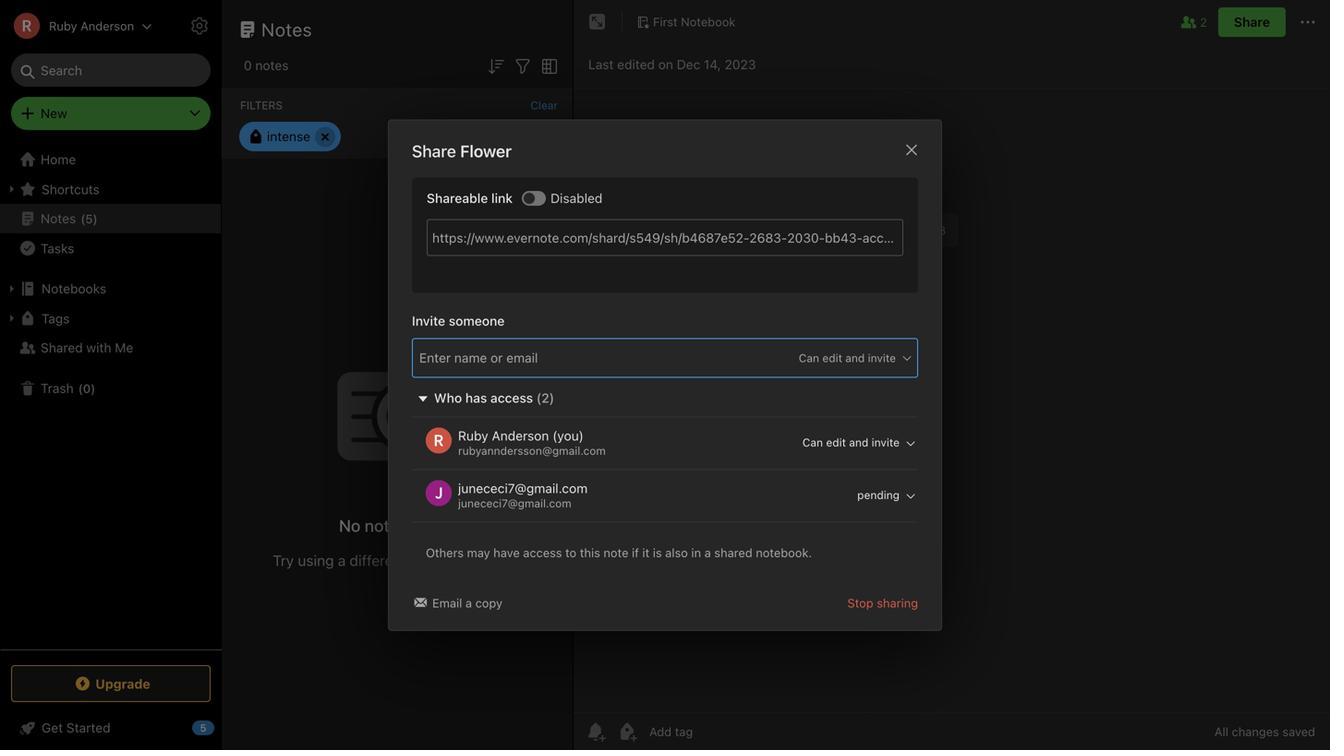 Task type: describe. For each thing, give the bounding box(es) containing it.
Search text field
[[24, 54, 198, 87]]

stop
[[847, 596, 873, 610]]

invite someone
[[412, 313, 505, 329]]

shortcuts button
[[0, 175, 221, 204]]

keyword
[[410, 552, 467, 570]]

stop sharing
[[847, 596, 918, 610]]

or
[[470, 552, 484, 570]]

it
[[642, 546, 649, 560]]

shared with me
[[41, 340, 133, 356]]

junececi7@gmail.com junececi7@gmail.com
[[458, 481, 588, 510]]

invite
[[412, 313, 445, 329]]

ruby
[[458, 428, 488, 444]]

close image
[[901, 139, 923, 161]]

tasks button
[[0, 234, 221, 263]]

(2)
[[536, 391, 554, 406]]

try using a different keyword or filter.
[[273, 552, 522, 570]]

someone
[[449, 313, 505, 329]]

in
[[691, 546, 701, 560]]

0 inside trash ( 0 )
[[83, 382, 91, 396]]

with
[[86, 340, 111, 356]]

expand tags image
[[5, 311, 19, 326]]

can edit and invite for ruby anderson (you) access dropdown field
[[802, 436, 900, 449]]

new
[[41, 106, 67, 121]]

different
[[350, 552, 406, 570]]

all changes saved
[[1214, 726, 1315, 739]]

changes
[[1232, 726, 1279, 739]]

no notes found
[[339, 516, 455, 536]]

home
[[41, 152, 76, 167]]

this
[[580, 546, 600, 560]]

tags
[[42, 311, 70, 326]]

junececi7@gmail.com Access dropdown field
[[767, 487, 917, 504]]

who
[[434, 391, 462, 406]]

rubyanndersson@gmail.com
[[458, 444, 606, 457]]

disabled
[[551, 191, 603, 206]]

( for trash
[[78, 382, 83, 396]]

1 junececi7@gmail.com from the top
[[458, 481, 588, 496]]

filters
[[240, 99, 283, 112]]

first notebook button
[[630, 9, 742, 35]]

5
[[85, 212, 93, 226]]

intense button
[[239, 122, 341, 151]]

last edited on dec 14, 2023
[[588, 57, 756, 72]]

shared
[[41, 340, 83, 356]]

first
[[653, 15, 678, 29]]

1 vertical spatial access
[[523, 546, 562, 560]]

shared with me link
[[0, 333, 221, 363]]

anderson
[[492, 428, 549, 444]]

last
[[588, 57, 614, 72]]

expand note image
[[587, 11, 609, 33]]

(you)
[[552, 428, 584, 444]]

edit for ruby anderson (you) access dropdown field
[[826, 436, 846, 449]]

share flower
[[412, 141, 512, 161]]

tree containing home
[[0, 145, 222, 649]]

share for share flower
[[412, 141, 456, 161]]

trash ( 0 )
[[41, 381, 95, 396]]

email
[[432, 596, 462, 610]]

notebooks link
[[0, 274, 221, 304]]

Add tag field
[[417, 348, 639, 368]]

new button
[[11, 97, 211, 130]]

saved
[[1282, 726, 1315, 739]]

sharing
[[877, 596, 918, 610]]

2 horizontal spatial a
[[704, 546, 711, 560]]

found
[[411, 516, 455, 536]]

have
[[493, 546, 520, 560]]

can for ruby anderson (you) access dropdown field
[[802, 436, 823, 449]]

also
[[665, 546, 688, 560]]

intense
[[267, 129, 310, 144]]

upgrade button
[[11, 666, 211, 703]]

( for notes
[[81, 212, 85, 226]]

notebook.
[[756, 546, 812, 560]]

a inside button
[[465, 596, 472, 610]]

try
[[273, 552, 294, 570]]

notes for notes ( 5 )
[[41, 211, 76, 226]]

first notebook
[[653, 15, 736, 29]]

can for can edit and invite field
[[799, 352, 819, 365]]

1 horizontal spatial 0
[[244, 58, 252, 73]]

notes for 0
[[255, 58, 289, 73]]

) for trash
[[91, 382, 95, 396]]

note
[[604, 546, 628, 560]]

has
[[465, 391, 487, 406]]

email a copy button
[[412, 595, 506, 612]]



Task type: vqa. For each thing, say whether or not it's contained in the screenshot.
) in the Trash ( 0 )
yes



Task type: locate. For each thing, give the bounding box(es) containing it.
on
[[658, 57, 673, 72]]

note window element
[[574, 0, 1330, 751]]

) right the trash
[[91, 382, 95, 396]]

0 vertical spatial notes
[[255, 58, 289, 73]]

to
[[565, 546, 577, 560]]

0 horizontal spatial notes
[[41, 211, 76, 226]]

0 notes
[[244, 58, 289, 73]]

clear
[[530, 99, 558, 112]]

share for share
[[1234, 14, 1270, 30]]

clear button
[[530, 99, 558, 112]]

ruby anderson (you) rubyanndersson@gmail.com
[[458, 428, 606, 457]]

using
[[298, 552, 334, 570]]

invite inside ruby anderson (you) access dropdown field
[[872, 436, 900, 449]]

0 horizontal spatial a
[[338, 552, 346, 570]]

can inside field
[[799, 352, 819, 365]]

1 horizontal spatial notes
[[261, 18, 312, 40]]

stop sharing button
[[847, 595, 918, 612]]

copy
[[475, 596, 502, 610]]

) inside "notes ( 5 )"
[[93, 212, 98, 226]]

1 vertical spatial invite
[[872, 436, 900, 449]]

( inside trash ( 0 )
[[78, 382, 83, 396]]

shared
[[714, 546, 752, 560]]

edited
[[617, 57, 655, 72]]

tree
[[0, 145, 222, 649]]

can up ruby anderson (you) access dropdown field
[[799, 352, 819, 365]]

and up pending field at right
[[849, 436, 868, 449]]

edit inside field
[[822, 352, 842, 365]]

can edit and invite inside ruby anderson (you) access dropdown field
[[802, 436, 900, 449]]

access left (2)
[[490, 391, 533, 406]]

and for ruby anderson (you) access dropdown field
[[849, 436, 868, 449]]

filter.
[[488, 552, 522, 570]]

0 vertical spatial notes
[[261, 18, 312, 40]]

1 vertical spatial edit
[[826, 436, 846, 449]]

0 vertical spatial and
[[845, 352, 865, 365]]

notes ( 5 )
[[41, 211, 98, 226]]

0 up filters
[[244, 58, 252, 73]]

share button
[[1218, 7, 1286, 37]]

notes
[[261, 18, 312, 40], [41, 211, 76, 226]]

0 vertical spatial junececi7@gmail.com
[[458, 481, 588, 496]]

2
[[1200, 15, 1207, 29]]

add tag image
[[616, 721, 638, 744]]

( inside "notes ( 5 )"
[[81, 212, 85, 226]]

junececi7@gmail.com inside junececi7@gmail.com junececi7@gmail.com
[[458, 497, 571, 510]]

others may have access to this note if it is also in a shared notebook.
[[426, 546, 812, 560]]

may
[[467, 546, 490, 560]]

and inside ruby anderson (you) access dropdown field
[[849, 436, 868, 449]]

pending
[[857, 489, 900, 502]]

1 vertical spatial 0
[[83, 382, 91, 396]]

tasks
[[41, 241, 74, 256]]

1 vertical spatial share
[[412, 141, 456, 161]]

) down shortcuts button
[[93, 212, 98, 226]]

0 right the trash
[[83, 382, 91, 396]]

share right 2
[[1234, 14, 1270, 30]]

0 vertical spatial share
[[1234, 14, 1270, 30]]

invite
[[868, 352, 896, 365], [872, 436, 900, 449]]

2023
[[725, 57, 756, 72]]

and up ruby anderson (you) access dropdown field
[[845, 352, 865, 365]]

expand notebooks image
[[5, 282, 19, 296]]

a left copy at the left bottom of page
[[465, 596, 472, 610]]

notes inside tree
[[41, 211, 76, 226]]

None search field
[[24, 54, 198, 87]]

0 horizontal spatial notes
[[255, 58, 289, 73]]

share inside button
[[1234, 14, 1270, 30]]

me
[[115, 340, 133, 356]]

notes for no
[[365, 516, 407, 536]]

tags button
[[0, 304, 221, 333]]

if
[[632, 546, 639, 560]]

can edit and invite up pending field at right
[[802, 436, 900, 449]]

notes up 0 notes
[[261, 18, 312, 40]]

junececi7@gmail.com up have
[[458, 497, 571, 510]]

shared link switcher image
[[524, 193, 535, 204]]

others
[[426, 546, 464, 560]]

and
[[845, 352, 865, 365], [849, 436, 868, 449]]

notebook
[[681, 15, 736, 29]]

settings image
[[188, 15, 211, 37]]

can edit and invite
[[799, 352, 896, 365], [802, 436, 900, 449]]

1 vertical spatial and
[[849, 436, 868, 449]]

notes
[[255, 58, 289, 73], [365, 516, 407, 536]]

can inside ruby anderson (you) access dropdown field
[[802, 436, 823, 449]]

1 vertical spatial )
[[91, 382, 95, 396]]

shareable
[[427, 191, 488, 206]]

14,
[[704, 57, 721, 72]]

is
[[653, 546, 662, 560]]

can
[[799, 352, 819, 365], [802, 436, 823, 449]]

(
[[81, 212, 85, 226], [78, 382, 83, 396]]

trash
[[41, 381, 74, 396]]

notes for notes
[[261, 18, 312, 40]]

) for notes
[[93, 212, 98, 226]]

edit up pending field at right
[[826, 436, 846, 449]]

shortcuts
[[42, 182, 100, 197]]

edit for can edit and invite field
[[822, 352, 842, 365]]

Select permission field
[[763, 350, 913, 366]]

0 vertical spatial (
[[81, 212, 85, 226]]

1 vertical spatial can edit and invite
[[802, 436, 900, 449]]

1 vertical spatial notes
[[365, 516, 407, 536]]

can edit and invite up ruby anderson (you) access dropdown field
[[799, 352, 896, 365]]

share left 'flower'
[[412, 141, 456, 161]]

1 vertical spatial notes
[[41, 211, 76, 226]]

1 vertical spatial can
[[802, 436, 823, 449]]

shareable link
[[427, 191, 513, 206]]

0 vertical spatial can edit and invite
[[799, 352, 896, 365]]

home link
[[0, 145, 222, 175]]

1 horizontal spatial share
[[1234, 14, 1270, 30]]

1 vertical spatial (
[[78, 382, 83, 396]]

access
[[490, 391, 533, 406], [523, 546, 562, 560]]

2 button
[[1178, 11, 1207, 33]]

Ruby Anderson (you) Access dropdown field
[[767, 434, 917, 451]]

1 vertical spatial junececi7@gmail.com
[[458, 497, 571, 510]]

Shared URL text field
[[427, 219, 903, 256]]

edit up ruby anderson (you) access dropdown field
[[822, 352, 842, 365]]

and for can edit and invite field
[[845, 352, 865, 365]]

edit
[[822, 352, 842, 365], [826, 436, 846, 449]]

access left to at left
[[523, 546, 562, 560]]

1 horizontal spatial notes
[[365, 516, 407, 536]]

0 vertical spatial edit
[[822, 352, 842, 365]]

link
[[491, 191, 513, 206]]

can edit and invite for can edit and invite field
[[799, 352, 896, 365]]

all
[[1214, 726, 1228, 739]]

1 horizontal spatial a
[[465, 596, 472, 610]]

0 vertical spatial access
[[490, 391, 533, 406]]

notes up the 'tasks'
[[41, 211, 76, 226]]

0 vertical spatial 0
[[244, 58, 252, 73]]

a
[[704, 546, 711, 560], [338, 552, 346, 570], [465, 596, 472, 610]]

a right in
[[704, 546, 711, 560]]

0 horizontal spatial 0
[[83, 382, 91, 396]]

( down the shortcuts
[[81, 212, 85, 226]]

flower
[[460, 141, 512, 161]]

upgrade
[[95, 677, 150, 692]]

junececi7@gmail.com down rubyanndersson@gmail.com
[[458, 481, 588, 496]]

0 vertical spatial can
[[799, 352, 819, 365]]

) inside trash ( 0 )
[[91, 382, 95, 396]]

notes up filters
[[255, 58, 289, 73]]

who has access (2)
[[434, 391, 554, 406]]

0 vertical spatial )
[[93, 212, 98, 226]]

invite for ruby anderson (you) access dropdown field
[[872, 436, 900, 449]]

2 junececi7@gmail.com from the top
[[458, 497, 571, 510]]

dec
[[677, 57, 700, 72]]

0 vertical spatial invite
[[868, 352, 896, 365]]

a right using in the bottom left of the page
[[338, 552, 346, 570]]

notes up different
[[365, 516, 407, 536]]

no
[[339, 516, 361, 536]]

add a reminder image
[[585, 721, 607, 744]]

edit inside ruby anderson (you) access dropdown field
[[826, 436, 846, 449]]

invite for can edit and invite field
[[868, 352, 896, 365]]

Note Editor text field
[[574, 89, 1330, 713]]

( right the trash
[[78, 382, 83, 396]]

can edit and invite inside field
[[799, 352, 896, 365]]

0 horizontal spatial share
[[412, 141, 456, 161]]

notebooks
[[42, 281, 106, 296]]

email a copy
[[432, 596, 502, 610]]

and inside can edit and invite field
[[845, 352, 865, 365]]

)
[[93, 212, 98, 226], [91, 382, 95, 396]]

invite inside can edit and invite field
[[868, 352, 896, 365]]

can up pending field at right
[[802, 436, 823, 449]]



